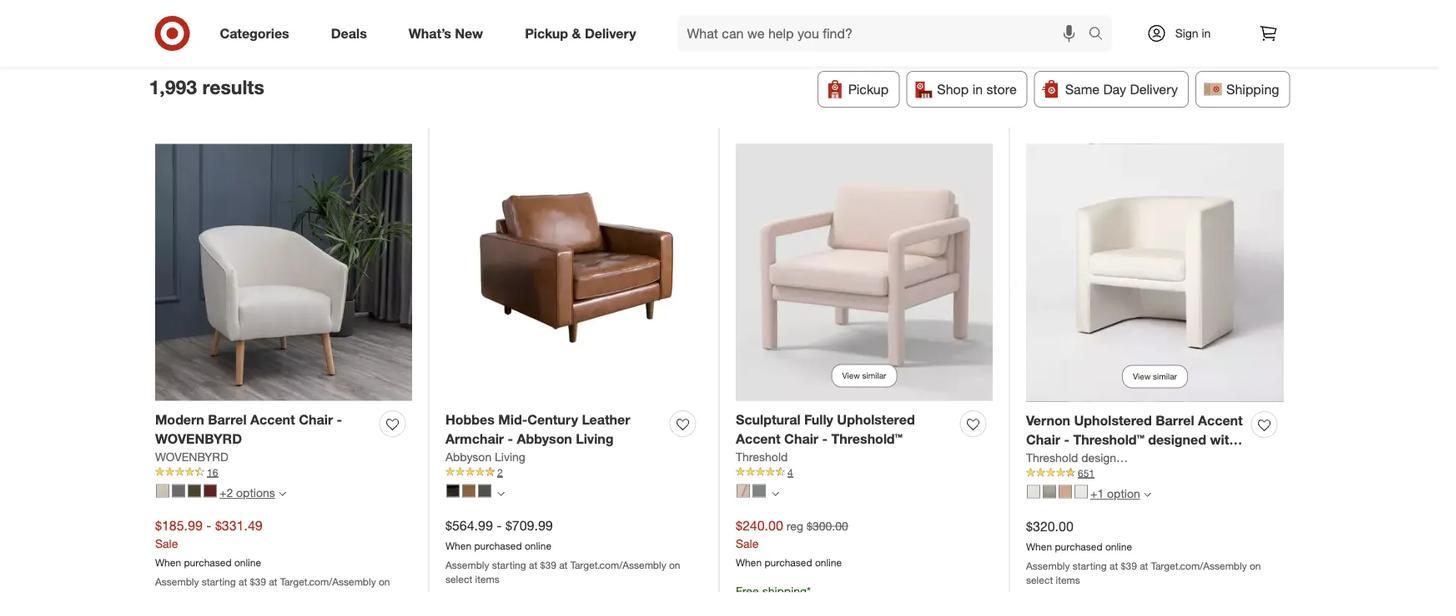 Task type: vqa. For each thing, say whether or not it's contained in the screenshot.
leftmost ACCENT
yes



Task type: describe. For each thing, give the bounding box(es) containing it.
decor
[[597, 28, 633, 44]]

view for barrel
[[1133, 371, 1151, 382]]

abbyson living link
[[446, 449, 526, 465]]

1,993
[[149, 76, 197, 99]]

wovenbyrd link
[[155, 449, 228, 465]]

when inside $185.99 - $331.49 sale when purchased online assembly starting at $39 at target.com/assembly  on select items
[[155, 556, 181, 569]]

same day delivery button
[[1035, 71, 1189, 108]]

accent for sculptural fully upholstered accent chair - threshold™
[[736, 431, 781, 447]]

1 vertical spatial living
[[495, 450, 526, 464]]

- inside hobbes mid-century leather armchair - abbyson living
[[508, 431, 513, 447]]

$320.00
[[1027, 519, 1074, 535]]

$185.99
[[155, 518, 203, 534]]

4
[[788, 466, 793, 479]]

pattern type
[[802, 28, 877, 44]]

sage green image
[[188, 484, 201, 498]]

items inside $185.99 - $331.49 sale when purchased online assembly starting at $39 at target.com/assembly  on select items
[[185, 590, 209, 593]]

sign in link
[[1133, 15, 1237, 52]]

brown image
[[447, 484, 460, 498]]

accent for vernon upholstered barrel accent chair - threshold™ designed with studio mcgee
[[1199, 413, 1243, 429]]

sculptural
[[736, 412, 801, 428]]

gray image
[[478, 484, 492, 498]]

upholstered inside sculptural fully upholstered accent chair - threshold™
[[837, 412, 915, 428]]

price button
[[386, 18, 445, 54]]

when inside $240.00 reg $300.00 sale when purchased online
[[736, 556, 762, 569]]

fully
[[805, 412, 834, 428]]

$331.49
[[215, 518, 263, 534]]

651
[[1078, 467, 1095, 480]]

+2 options button
[[149, 480, 294, 506]]

options
[[236, 486, 275, 500]]

view for upholstered
[[843, 371, 860, 381]]

vernon upholstered barrel accent chair - threshold™ designed with studio mcgee
[[1027, 413, 1243, 467]]

sculptural fully upholstered accent chair - threshold™ link
[[736, 411, 954, 449]]

century
[[528, 412, 578, 428]]

+1 option
[[1091, 486, 1141, 501]]

modern barrel accent chair - wovenbyrd
[[155, 412, 342, 447]]

mid-
[[498, 412, 528, 428]]

natural linen image
[[1027, 485, 1041, 499]]

on inside $564.99 - $709.99 when purchased online assembly starting at $39 at target.com/assembly  on select items
[[669, 559, 681, 571]]

$39 inside $564.99 - $709.99 when purchased online assembly starting at $39 at target.com/assembly  on select items
[[540, 559, 557, 571]]

dark gray velvet image
[[1043, 485, 1057, 499]]

sculptural fully upholstered accent chair - threshold™
[[736, 412, 915, 447]]

abbyson inside hobbes mid-century leather armchair - abbyson living
[[517, 431, 572, 447]]

2 type from the left
[[849, 28, 877, 44]]

blush velvet image
[[737, 484, 750, 498]]

threshold designed w/studio mcgee
[[1027, 450, 1221, 465]]

living inside hobbes mid-century leather armchair - abbyson living
[[576, 431, 614, 447]]

similar for upholstered
[[863, 371, 887, 381]]

pickup button
[[818, 71, 900, 108]]

starting inside $320.00 when purchased online assembly starting at $39 at target.com/assembly  on select items
[[1073, 560, 1107, 572]]

vernon upholstered barrel accent chair - threshold™ designed with studio mcgee link
[[1027, 411, 1245, 467]]

2 link
[[446, 465, 703, 480]]

delivery for pickup & delivery
[[585, 25, 636, 41]]

faux shearling cream image
[[1075, 485, 1088, 499]]

+2
[[220, 486, 233, 500]]

all colors + 1 more colors element
[[1144, 489, 1152, 499]]

camel image
[[462, 484, 476, 498]]

16
[[207, 466, 218, 479]]

1 horizontal spatial mcgee
[[1183, 450, 1221, 465]]

same
[[1066, 81, 1100, 97]]

in for sign
[[1202, 26, 1211, 40]]

decor style button
[[582, 18, 680, 54]]

deals for deals button
[[332, 28, 365, 44]]

$39 inside $185.99 - $331.49 sale when purchased online assembly starting at $39 at target.com/assembly  on select items
[[250, 575, 266, 588]]

purchased inside $320.00 when purchased online assembly starting at $39 at target.com/assembly  on select items
[[1055, 541, 1103, 553]]

pickup for pickup
[[849, 81, 889, 97]]

- inside modern barrel accent chair - wovenbyrd
[[337, 412, 342, 428]]

threshold™ for upholstered
[[1074, 432, 1145, 448]]

search
[[1081, 27, 1121, 43]]

threshold designed w/studio mcgee link
[[1027, 450, 1221, 466]]

$240.00
[[736, 518, 784, 534]]

purchased inside $564.99 - $709.99 when purchased online assembly starting at $39 at target.com/assembly  on select items
[[474, 540, 522, 552]]

$564.99 - $709.99 when purchased online assembly starting at $39 at target.com/assembly  on select items
[[446, 518, 681, 586]]

all colors element for $564.99 - $709.99
[[497, 488, 505, 498]]

vernon
[[1027, 413, 1071, 429]]

$709.99
[[506, 518, 553, 534]]

day
[[1104, 81, 1127, 97]]

+1 option button
[[1020, 481, 1159, 507]]

select inside $320.00 when purchased online assembly starting at $39 at target.com/assembly  on select items
[[1027, 574, 1053, 586]]

when inside $564.99 - $709.99 when purchased online assembly starting at $39 at target.com/assembly  on select items
[[446, 540, 472, 552]]

upholstery button
[[687, 18, 781, 54]]

pickup & delivery
[[525, 25, 636, 41]]

filter button
[[149, 18, 227, 54]]

all colors + 2 more colors image
[[279, 491, 286, 498]]

color button
[[515, 18, 576, 54]]

store
[[987, 81, 1017, 97]]

items inside $564.99 - $709.99 when purchased online assembly starting at $39 at target.com/assembly  on select items
[[475, 573, 500, 586]]

abbyson living
[[446, 450, 526, 464]]

filter
[[185, 28, 214, 44]]

sale for $185.99
[[155, 536, 178, 551]]

deals link
[[317, 15, 388, 52]]

deals for "deals" link
[[331, 25, 367, 41]]

threshold link
[[736, 449, 788, 465]]

option
[[1108, 486, 1141, 501]]

all colors + 2 more colors element
[[279, 488, 286, 498]]

upholstery
[[701, 28, 766, 44]]

same day delivery
[[1066, 81, 1179, 97]]

price
[[400, 28, 431, 44]]

view similar for upholstered
[[843, 371, 887, 381]]

What can we help you find? suggestions appear below search field
[[677, 15, 1093, 52]]

&
[[572, 25, 581, 41]]

all colors image for $240.00
[[772, 491, 780, 498]]

sort
[[271, 28, 297, 44]]

sort button
[[233, 18, 311, 54]]

all colors image for $564.99 - $709.99
[[497, 491, 505, 498]]

style
[[636, 28, 666, 44]]

threshold for threshold designed w/studio mcgee
[[1027, 450, 1079, 465]]

modern barrel accent chair - wovenbyrd link
[[155, 411, 373, 449]]

$320.00 when purchased online assembly starting at $39 at target.com/assembly  on select items
[[1027, 519, 1262, 586]]

2
[[497, 466, 503, 479]]

shipping button
[[1196, 71, 1291, 108]]

accent inside modern barrel accent chair - wovenbyrd
[[250, 412, 295, 428]]

categories
[[220, 25, 289, 41]]

purchased inside $185.99 - $331.49 sale when purchased online assembly starting at $39 at target.com/assembly  on select items
[[184, 556, 232, 569]]

color
[[529, 28, 562, 44]]

view similar button for barrel
[[1123, 365, 1188, 388]]

assembly inside $320.00 when purchased online assembly starting at $39 at target.com/assembly  on select items
[[1027, 560, 1070, 572]]

purchased inside $240.00 reg $300.00 sale when purchased online
[[765, 556, 813, 569]]

online inside $564.99 - $709.99 when purchased online assembly starting at $39 at target.com/assembly  on select items
[[525, 540, 552, 552]]

+2 options
[[220, 486, 275, 500]]



Task type: locate. For each thing, give the bounding box(es) containing it.
sale down $185.99
[[155, 536, 178, 551]]

2 all colors element from the left
[[772, 488, 780, 498]]

pickup down what can we help you find? suggestions appear below search box
[[849, 81, 889, 97]]

1 vertical spatial designed
[[1082, 450, 1130, 465]]

0 horizontal spatial select
[[155, 590, 182, 593]]

0 horizontal spatial similar
[[863, 371, 887, 381]]

accent up threshold link
[[736, 431, 781, 447]]

0 horizontal spatial living
[[495, 450, 526, 464]]

0 horizontal spatial view similar button
[[832, 364, 898, 388]]

items down $564.99
[[475, 573, 500, 586]]

1 horizontal spatial pickup
[[849, 81, 889, 97]]

threshold up dark gray velvet image
[[1027, 450, 1079, 465]]

1 horizontal spatial designed
[[1149, 432, 1207, 448]]

abbyson down century at the bottom of page
[[517, 431, 572, 447]]

all colors + 1 more colors image
[[1144, 491, 1152, 499]]

pickup for pickup & delivery
[[525, 25, 568, 41]]

0 horizontal spatial mcgee
[[1071, 451, 1116, 467]]

- right $185.99
[[206, 518, 212, 534]]

0 horizontal spatial view similar
[[843, 371, 887, 381]]

purchased down $320.00
[[1055, 541, 1103, 553]]

wovenbyrd inside modern barrel accent chair - wovenbyrd
[[155, 431, 242, 447]]

studio
[[1027, 451, 1068, 467]]

wovenbyrd up wovenbyrd link in the bottom of the page
[[155, 431, 242, 447]]

1 horizontal spatial select
[[446, 573, 473, 586]]

assembly down $185.99
[[155, 575, 199, 588]]

online inside $240.00 reg $300.00 sale when purchased online
[[815, 556, 842, 569]]

0 vertical spatial living
[[576, 431, 614, 447]]

1 all colors image from the left
[[497, 491, 505, 498]]

chair up studio
[[1027, 432, 1061, 448]]

1 horizontal spatial view
[[1133, 371, 1151, 382]]

modern
[[155, 412, 204, 428]]

starting down $320.00
[[1073, 560, 1107, 572]]

deals inside button
[[332, 28, 365, 44]]

- right $564.99
[[497, 518, 502, 534]]

pickup
[[525, 25, 568, 41], [849, 81, 889, 97]]

all colors image
[[497, 491, 505, 498], [772, 491, 780, 498]]

upholstered
[[837, 412, 915, 428], [1075, 413, 1152, 429]]

1 vertical spatial abbyson
[[446, 450, 492, 464]]

1 horizontal spatial threshold™
[[1074, 432, 1145, 448]]

threshold™
[[832, 431, 903, 447], [1074, 432, 1145, 448]]

2 horizontal spatial accent
[[1199, 413, 1243, 429]]

1 wovenbyrd from the top
[[155, 431, 242, 447]]

designed up 651
[[1082, 450, 1130, 465]]

0 horizontal spatial sale
[[155, 536, 178, 551]]

0 horizontal spatial items
[[185, 590, 209, 593]]

results
[[202, 76, 264, 99]]

1 horizontal spatial type
[[849, 28, 877, 44]]

threshold for threshold
[[736, 450, 788, 464]]

threshold™ up 4 link
[[832, 431, 903, 447]]

sculptural fully upholstered accent chair - threshold™ image
[[736, 144, 993, 401], [736, 144, 993, 401]]

shipping
[[1227, 81, 1280, 97]]

barrel
[[208, 412, 247, 428], [1156, 413, 1195, 429]]

purchased down reg
[[765, 556, 813, 569]]

type right what's
[[466, 28, 494, 44]]

at
[[529, 559, 538, 571], [559, 559, 568, 571], [1110, 560, 1119, 572], [1140, 560, 1149, 572], [239, 575, 247, 588], [269, 575, 277, 588]]

heathered gray image
[[172, 484, 185, 498]]

view similar button up vernon upholstered barrel accent chair - threshold™ designed with studio mcgee link
[[1123, 365, 1188, 388]]

online inside $320.00 when purchased online assembly starting at $39 at target.com/assembly  on select items
[[1106, 541, 1133, 553]]

armchair
[[446, 431, 504, 447]]

hobbes mid-century leather armchair - abbyson living
[[446, 412, 631, 447]]

shop in store
[[937, 81, 1017, 97]]

all colors element right heathered green image
[[772, 488, 780, 498]]

$185.99 - $331.49 sale when purchased online assembly starting at $39 at target.com/assembly  on select items
[[155, 518, 390, 593]]

when down $564.99
[[446, 540, 472, 552]]

sign in
[[1176, 26, 1211, 40]]

light brown velvet image
[[1059, 485, 1072, 499]]

view up sculptural fully upholstered accent chair - threshold™ link
[[843, 371, 860, 381]]

1 horizontal spatial assembly
[[446, 559, 489, 571]]

accent up 'with'
[[1199, 413, 1243, 429]]

when down $320.00
[[1027, 541, 1053, 553]]

0 horizontal spatial abbyson
[[446, 450, 492, 464]]

0 horizontal spatial chair
[[299, 412, 333, 428]]

2 horizontal spatial assembly
[[1027, 560, 1070, 572]]

abbyson down armchair
[[446, 450, 492, 464]]

all colors image right gray icon on the left of the page
[[497, 491, 505, 498]]

pattern type button
[[787, 18, 891, 54]]

1 horizontal spatial upholstered
[[1075, 413, 1152, 429]]

1 horizontal spatial all colors element
[[772, 488, 780, 498]]

1 vertical spatial in
[[973, 81, 983, 97]]

0 horizontal spatial target.com/assembly
[[280, 575, 376, 588]]

items
[[475, 573, 500, 586], [1056, 574, 1081, 586], [185, 590, 209, 593]]

chair up 16 link
[[299, 412, 333, 428]]

$300.00
[[807, 519, 849, 534]]

cream image
[[156, 484, 169, 498]]

when
[[446, 540, 472, 552], [1027, 541, 1053, 553], [155, 556, 181, 569], [736, 556, 762, 569]]

heathered green image
[[753, 484, 766, 498]]

deals
[[331, 25, 367, 41], [332, 28, 365, 44]]

2 horizontal spatial $39
[[1121, 560, 1137, 572]]

- inside $564.99 - $709.99 when purchased online assembly starting at $39 at target.com/assembly  on select items
[[497, 518, 502, 534]]

0 vertical spatial delivery
[[585, 25, 636, 41]]

$39 down $331.49
[[250, 575, 266, 588]]

all colors element
[[497, 488, 505, 498], [772, 488, 780, 498]]

leather
[[582, 412, 631, 428]]

0 horizontal spatial delivery
[[585, 25, 636, 41]]

what's
[[409, 25, 451, 41]]

decor style
[[597, 28, 666, 44]]

starting inside $564.99 - $709.99 when purchased online assembly starting at $39 at target.com/assembly  on select items
[[492, 559, 526, 571]]

delivery
[[585, 25, 636, 41], [1130, 81, 1179, 97]]

all colors element for $240.00
[[772, 488, 780, 498]]

barrel up w/studio
[[1156, 413, 1195, 429]]

chair for vernon
[[1027, 432, 1061, 448]]

new
[[455, 25, 483, 41]]

assembly
[[446, 559, 489, 571], [1027, 560, 1070, 572], [155, 575, 199, 588]]

sienna red image
[[204, 484, 217, 498]]

2 horizontal spatial starting
[[1073, 560, 1107, 572]]

type right pattern
[[849, 28, 877, 44]]

$39 inside $320.00 when purchased online assembly starting at $39 at target.com/assembly  on select items
[[1121, 560, 1137, 572]]

chair down fully
[[785, 431, 819, 447]]

online down $300.00
[[815, 556, 842, 569]]

1 vertical spatial pickup
[[849, 81, 889, 97]]

delivery for same day delivery
[[1130, 81, 1179, 97]]

modern barrel accent chair - wovenbyrd image
[[155, 144, 412, 401], [155, 144, 412, 401]]

sale
[[155, 536, 178, 551], [736, 536, 759, 551]]

starting down $709.99
[[492, 559, 526, 571]]

1 horizontal spatial delivery
[[1130, 81, 1179, 97]]

1 horizontal spatial threshold
[[1027, 450, 1079, 465]]

1 horizontal spatial abbyson
[[517, 431, 572, 447]]

delivery inside same day delivery button
[[1130, 81, 1179, 97]]

mcgee down 'with'
[[1183, 450, 1221, 465]]

sale for $240.00
[[736, 536, 759, 551]]

0 horizontal spatial assembly
[[155, 575, 199, 588]]

starting
[[492, 559, 526, 571], [1073, 560, 1107, 572], [202, 575, 236, 588]]

0 horizontal spatial accent
[[250, 412, 295, 428]]

pickup inside button
[[849, 81, 889, 97]]

online inside $185.99 - $331.49 sale when purchased online assembly starting at $39 at target.com/assembly  on select items
[[234, 556, 261, 569]]

delivery inside pickup & delivery link
[[585, 25, 636, 41]]

what's new link
[[395, 15, 504, 52]]

1 horizontal spatial view similar button
[[1123, 365, 1188, 388]]

0 horizontal spatial threshold™
[[832, 431, 903, 447]]

1 horizontal spatial in
[[1202, 26, 1211, 40]]

1 horizontal spatial chair
[[785, 431, 819, 447]]

0 vertical spatial designed
[[1149, 432, 1207, 448]]

accent up 16 link
[[250, 412, 295, 428]]

$39 down option
[[1121, 560, 1137, 572]]

view similar button
[[832, 364, 898, 388], [1123, 365, 1188, 388]]

upholstered up threshold designed w/studio mcgee
[[1075, 413, 1152, 429]]

items down $320.00
[[1056, 574, 1081, 586]]

0 vertical spatial in
[[1202, 26, 1211, 40]]

select down $320.00
[[1027, 574, 1053, 586]]

1,993 results
[[149, 76, 264, 99]]

designed inside threshold designed w/studio mcgee link
[[1082, 450, 1130, 465]]

threshold up 4
[[736, 450, 788, 464]]

items down $185.99
[[185, 590, 209, 593]]

threshold™ for fully
[[832, 431, 903, 447]]

1 vertical spatial wovenbyrd
[[155, 450, 228, 464]]

$39
[[540, 559, 557, 571], [1121, 560, 1137, 572], [250, 575, 266, 588]]

2 horizontal spatial on
[[1250, 560, 1262, 572]]

1 horizontal spatial accent
[[736, 431, 781, 447]]

chair
[[299, 412, 333, 428], [785, 431, 819, 447], [1027, 432, 1061, 448]]

wovenbyrd
[[155, 431, 242, 447], [155, 450, 228, 464]]

4 link
[[736, 465, 993, 480]]

0 horizontal spatial view
[[843, 371, 860, 381]]

$564.99
[[446, 518, 493, 534]]

search button
[[1081, 15, 1121, 55]]

1 horizontal spatial $39
[[540, 559, 557, 571]]

- down fully
[[823, 431, 828, 447]]

2 horizontal spatial target.com/assembly
[[1152, 560, 1247, 572]]

view similar button for upholstered
[[832, 364, 898, 388]]

target.com/assembly
[[571, 559, 667, 571], [1152, 560, 1247, 572], [280, 575, 376, 588]]

1 all colors element from the left
[[497, 488, 505, 498]]

1 horizontal spatial barrel
[[1156, 413, 1195, 429]]

shop in store button
[[907, 71, 1028, 108]]

+1
[[1091, 486, 1104, 501]]

select inside $564.99 - $709.99 when purchased online assembly starting at $39 at target.com/assembly  on select items
[[446, 573, 473, 586]]

1 vertical spatial delivery
[[1130, 81, 1179, 97]]

when down $240.00
[[736, 556, 762, 569]]

2 wovenbyrd from the top
[[155, 450, 228, 464]]

wovenbyrd up 16
[[155, 450, 228, 464]]

designed up w/studio
[[1149, 432, 1207, 448]]

sign
[[1176, 26, 1199, 40]]

1 horizontal spatial on
[[669, 559, 681, 571]]

view similar up vernon upholstered barrel accent chair - threshold™ designed with studio mcgee link
[[1133, 371, 1178, 382]]

barrel right modern
[[208, 412, 247, 428]]

view similar for barrel
[[1133, 371, 1178, 382]]

living
[[576, 431, 614, 447], [495, 450, 526, 464]]

sale inside $240.00 reg $300.00 sale when purchased online
[[736, 536, 759, 551]]

online down $709.99
[[525, 540, 552, 552]]

upholstered up 4 link
[[837, 412, 915, 428]]

view similar
[[843, 371, 887, 381], [1133, 371, 1178, 382]]

1 horizontal spatial similar
[[1153, 371, 1178, 382]]

pickup & delivery link
[[511, 15, 657, 52]]

mcgee
[[1183, 450, 1221, 465], [1071, 451, 1116, 467]]

1 horizontal spatial view similar
[[1133, 371, 1178, 382]]

pattern
[[802, 28, 845, 44]]

1 horizontal spatial living
[[576, 431, 614, 447]]

mcgee inside vernon upholstered barrel accent chair - threshold™ designed with studio mcgee
[[1071, 451, 1116, 467]]

assembly down $320.00
[[1027, 560, 1070, 572]]

0 vertical spatial wovenbyrd
[[155, 431, 242, 447]]

assembly down $564.99
[[446, 559, 489, 571]]

items inside $320.00 when purchased online assembly starting at $39 at target.com/assembly  on select items
[[1056, 574, 1081, 586]]

2 horizontal spatial select
[[1027, 574, 1053, 586]]

2 all colors image from the left
[[772, 491, 780, 498]]

in inside button
[[973, 81, 983, 97]]

select down $564.99
[[446, 573, 473, 586]]

target.com/assembly inside $320.00 when purchased online assembly starting at $39 at target.com/assembly  on select items
[[1152, 560, 1247, 572]]

designed
[[1149, 432, 1207, 448], [1082, 450, 1130, 465]]

threshold™ inside vernon upholstered barrel accent chair - threshold™ designed with studio mcgee
[[1074, 432, 1145, 448]]

16 link
[[155, 465, 412, 480]]

chair inside modern barrel accent chair - wovenbyrd
[[299, 412, 333, 428]]

in for shop
[[973, 81, 983, 97]]

with
[[1211, 432, 1238, 448]]

threshold™ up threshold designed w/studio mcgee
[[1074, 432, 1145, 448]]

type button
[[452, 18, 508, 54]]

sale down $240.00
[[736, 536, 759, 551]]

2 horizontal spatial items
[[1056, 574, 1081, 586]]

starting inside $185.99 - $331.49 sale when purchased online assembly starting at $39 at target.com/assembly  on select items
[[202, 575, 236, 588]]

0 horizontal spatial barrel
[[208, 412, 247, 428]]

1 horizontal spatial starting
[[492, 559, 526, 571]]

0 horizontal spatial upholstered
[[837, 412, 915, 428]]

all colors element right gray icon on the left of the page
[[497, 488, 505, 498]]

when down $185.99
[[155, 556, 181, 569]]

1 horizontal spatial sale
[[736, 536, 759, 551]]

threshold™ inside sculptural fully upholstered accent chair - threshold™
[[832, 431, 903, 447]]

in right sign in the right top of the page
[[1202, 26, 1211, 40]]

0 vertical spatial abbyson
[[517, 431, 572, 447]]

mcgee up +1
[[1071, 451, 1116, 467]]

hobbes
[[446, 412, 495, 428]]

similar for barrel
[[1153, 371, 1178, 382]]

0 horizontal spatial designed
[[1082, 450, 1130, 465]]

upholstered inside vernon upholstered barrel accent chair - threshold™ designed with studio mcgee
[[1075, 413, 1152, 429]]

hobbes mid-century leather armchair - abbyson living link
[[446, 411, 664, 449]]

accent inside vernon upholstered barrel accent chair - threshold™ designed with studio mcgee
[[1199, 413, 1243, 429]]

view up vernon upholstered barrel accent chair - threshold™ designed with studio mcgee link
[[1133, 371, 1151, 382]]

0 horizontal spatial all colors element
[[497, 488, 505, 498]]

shop
[[937, 81, 969, 97]]

select inside $185.99 - $331.49 sale when purchased online assembly starting at $39 at target.com/assembly  on select items
[[155, 590, 182, 593]]

sale inside $185.99 - $331.49 sale when purchased online assembly starting at $39 at target.com/assembly  on select items
[[155, 536, 178, 551]]

1 type from the left
[[466, 28, 494, 44]]

0 horizontal spatial starting
[[202, 575, 236, 588]]

barrel inside vernon upholstered barrel accent chair - threshold™ designed with studio mcgee
[[1156, 413, 1195, 429]]

pickup left &
[[525, 25, 568, 41]]

- up 16 link
[[337, 412, 342, 428]]

0 horizontal spatial on
[[379, 575, 390, 588]]

abbyson
[[517, 431, 572, 447], [446, 450, 492, 464]]

similar
[[863, 371, 887, 381], [1153, 371, 1178, 382]]

on inside $320.00 when purchased online assembly starting at $39 at target.com/assembly  on select items
[[1250, 560, 1262, 572]]

target.com/assembly inside $564.99 - $709.99 when purchased online assembly starting at $39 at target.com/assembly  on select items
[[571, 559, 667, 571]]

- down mid-
[[508, 431, 513, 447]]

w/studio
[[1133, 450, 1180, 465]]

0 horizontal spatial pickup
[[525, 25, 568, 41]]

online
[[525, 540, 552, 552], [1106, 541, 1133, 553], [234, 556, 261, 569], [815, 556, 842, 569]]

target.com/assembly inside $185.99 - $331.49 sale when purchased online assembly starting at $39 at target.com/assembly  on select items
[[280, 575, 376, 588]]

online down $331.49
[[234, 556, 261, 569]]

2 horizontal spatial chair
[[1027, 432, 1061, 448]]

online down +1 option at bottom right
[[1106, 541, 1133, 553]]

2 sale from the left
[[736, 536, 759, 551]]

1 sale from the left
[[155, 536, 178, 551]]

1 horizontal spatial items
[[475, 573, 500, 586]]

0 vertical spatial pickup
[[525, 25, 568, 41]]

0 horizontal spatial all colors image
[[497, 491, 505, 498]]

designed inside vernon upholstered barrel accent chair - threshold™ designed with studio mcgee
[[1149, 432, 1207, 448]]

0 horizontal spatial threshold
[[736, 450, 788, 464]]

similar up vernon upholstered barrel accent chair - threshold™ designed with studio mcgee link
[[1153, 371, 1178, 382]]

deals button
[[317, 18, 379, 54]]

living down "leather" on the left of the page
[[576, 431, 614, 447]]

$39 down $709.99
[[540, 559, 557, 571]]

chair inside sculptural fully upholstered accent chair - threshold™
[[785, 431, 819, 447]]

starting down $331.49
[[202, 575, 236, 588]]

all colors image right heathered green image
[[772, 491, 780, 498]]

0 horizontal spatial in
[[973, 81, 983, 97]]

select down $185.99
[[155, 590, 182, 593]]

reg
[[787, 519, 804, 534]]

what's new
[[409, 25, 483, 41]]

- inside sculptural fully upholstered accent chair - threshold™
[[823, 431, 828, 447]]

vernon upholstered barrel accent chair - threshold™ designed with studio mcgee image
[[1027, 144, 1284, 402], [1027, 144, 1284, 402]]

chair inside vernon upholstered barrel accent chair - threshold™ designed with studio mcgee
[[1027, 432, 1061, 448]]

purchased down $564.99
[[474, 540, 522, 552]]

accent inside sculptural fully upholstered accent chair - threshold™
[[736, 431, 781, 447]]

0 horizontal spatial type
[[466, 28, 494, 44]]

- inside $185.99 - $331.49 sale when purchased online assembly starting at $39 at target.com/assembly  on select items
[[206, 518, 212, 534]]

- inside vernon upholstered barrel accent chair - threshold™ designed with studio mcgee
[[1065, 432, 1070, 448]]

similar up sculptural fully upholstered accent chair - threshold™ link
[[863, 371, 887, 381]]

on inside $185.99 - $331.49 sale when purchased online assembly starting at $39 at target.com/assembly  on select items
[[379, 575, 390, 588]]

living up 2
[[495, 450, 526, 464]]

- down vernon
[[1065, 432, 1070, 448]]

651 link
[[1027, 466, 1284, 481]]

1 horizontal spatial target.com/assembly
[[571, 559, 667, 571]]

assembly inside $185.99 - $331.49 sale when purchased online assembly starting at $39 at target.com/assembly  on select items
[[155, 575, 199, 588]]

in left store on the top
[[973, 81, 983, 97]]

0 horizontal spatial $39
[[250, 575, 266, 588]]

purchased down $185.99
[[184, 556, 232, 569]]

chair for sculptural
[[785, 431, 819, 447]]

categories link
[[206, 15, 310, 52]]

barrel inside modern barrel accent chair - wovenbyrd
[[208, 412, 247, 428]]

view similar up sculptural fully upholstered accent chair - threshold™ link
[[843, 371, 887, 381]]

hobbes mid-century leather armchair - abbyson living image
[[446, 144, 703, 401], [446, 144, 703, 401]]

when inside $320.00 when purchased online assembly starting at $39 at target.com/assembly  on select items
[[1027, 541, 1053, 553]]

view similar button up sculptural fully upholstered accent chair - threshold™ link
[[832, 364, 898, 388]]

assembly inside $564.99 - $709.99 when purchased online assembly starting at $39 at target.com/assembly  on select items
[[446, 559, 489, 571]]

1 horizontal spatial all colors image
[[772, 491, 780, 498]]

$240.00 reg $300.00 sale when purchased online
[[736, 518, 849, 569]]



